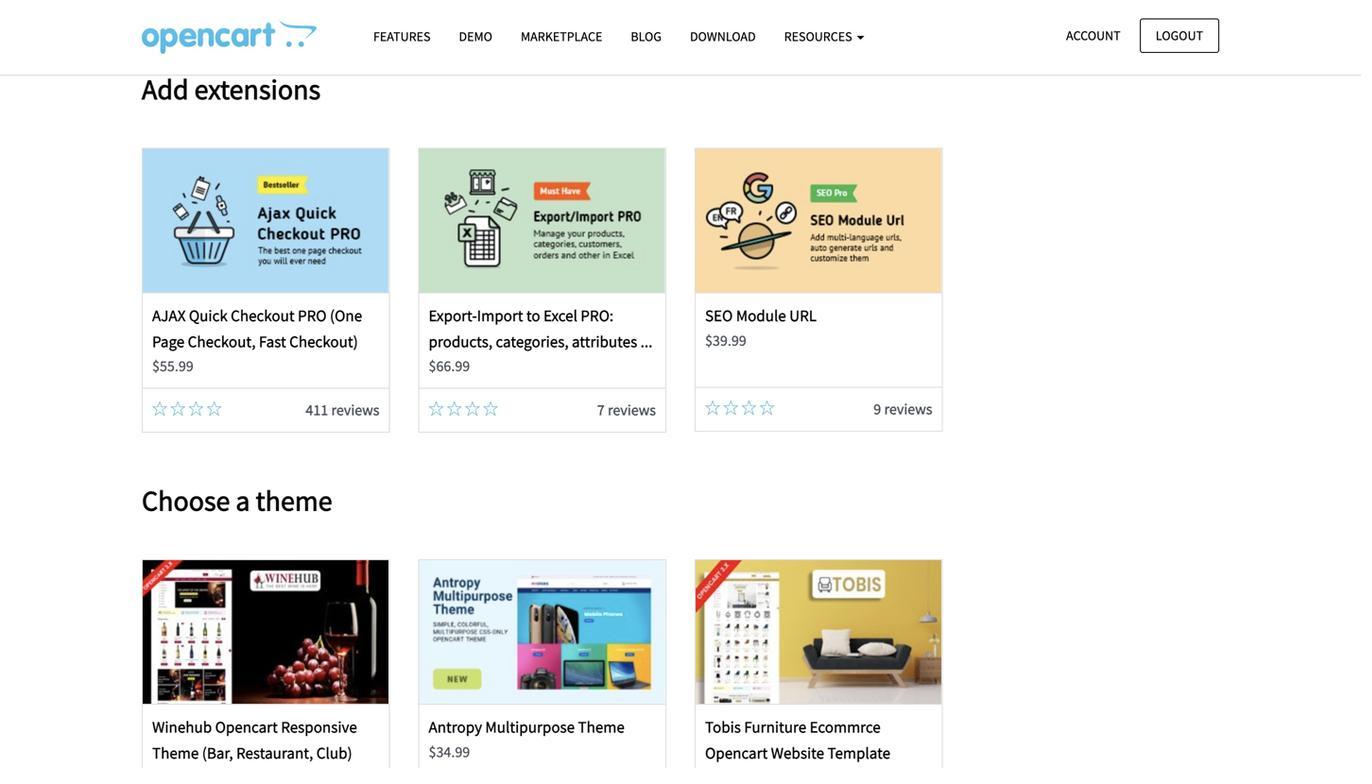 Task type: locate. For each thing, give the bounding box(es) containing it.
theme
[[578, 718, 625, 737], [152, 743, 199, 763]]

reviews right 7
[[608, 401, 656, 420]]

7 reviews
[[597, 401, 656, 420]]

star light o image down seo module url $39.99
[[760, 400, 775, 416]]

2 horizontal spatial reviews
[[884, 400, 932, 419]]

export-import to excel pro: products, categories, attributes ... $66.99
[[429, 306, 653, 376]]

blog link
[[617, 20, 676, 53]]

seo module url image
[[696, 149, 942, 293]]

(bar,
[[202, 743, 233, 763]]

resources
[[784, 28, 855, 45]]

1 vertical spatial opencart
[[705, 743, 768, 763]]

antropy multipurpose theme link
[[429, 718, 625, 737]]

1 horizontal spatial reviews
[[608, 401, 656, 420]]

checkout,
[[188, 332, 256, 351]]

logout
[[1156, 27, 1203, 44]]

1 horizontal spatial theme
[[578, 718, 625, 737]]

0 vertical spatial opencart
[[215, 718, 278, 737]]

winehub opencart responsive theme (bar, restaurant, club) image
[[143, 561, 389, 704]]

411
[[306, 401, 328, 420]]

0 horizontal spatial reviews
[[331, 401, 379, 420]]

features link
[[359, 20, 445, 53]]

winehub opencart responsive theme (bar, restaurant, club) link
[[152, 718, 357, 763]]

opencart down tobis
[[705, 743, 768, 763]]

page
[[152, 332, 185, 351]]

star light o image
[[705, 400, 720, 416], [723, 400, 738, 416], [152, 401, 167, 416], [170, 401, 185, 416], [429, 401, 444, 416], [447, 401, 462, 416], [465, 401, 480, 416]]

opencart
[[215, 718, 278, 737], [705, 743, 768, 763]]

star light o image down $39.99 on the top right of the page
[[741, 400, 757, 416]]

account link
[[1050, 18, 1137, 53]]

antropy
[[429, 718, 482, 737]]

resources link
[[770, 20, 879, 53]]

0 horizontal spatial theme
[[152, 743, 199, 763]]

star light o image down checkout,
[[207, 401, 222, 416]]

pro
[[298, 306, 327, 326]]

theme right the multipurpose on the left of the page
[[578, 718, 625, 737]]

reviews for ajax quick checkout pro (one page checkout, fast checkout)
[[331, 401, 379, 420]]

reviews right 9
[[884, 400, 932, 419]]

url
[[789, 306, 817, 326]]

1 horizontal spatial opencart
[[705, 743, 768, 763]]

star light o image
[[741, 400, 757, 416], [760, 400, 775, 416], [188, 401, 204, 416], [207, 401, 222, 416], [483, 401, 498, 416]]

ajax quick checkout pro (one page checkout, fast checkout) image
[[143, 149, 389, 293]]

1 vertical spatial theme
[[152, 743, 199, 763]]

theme
[[256, 483, 332, 519]]

star light o image for seo module url
[[760, 400, 775, 416]]

reviews
[[884, 400, 932, 419], [331, 401, 379, 420], [608, 401, 656, 420]]

tobis furniture ecommrce opencart website template image
[[696, 561, 942, 704]]

$34.99
[[429, 743, 470, 762]]

opencart - downloads image
[[142, 20, 317, 54]]

reviews for seo module url
[[884, 400, 932, 419]]

demo
[[459, 28, 492, 45]]

411 reviews
[[306, 401, 379, 420]]

star light o image down the products,
[[483, 401, 498, 416]]

tobis
[[705, 718, 741, 737]]

0 horizontal spatial opencart
[[215, 718, 278, 737]]

9
[[874, 400, 881, 419]]

7
[[597, 401, 605, 420]]

marketplace
[[521, 28, 602, 45]]

add extensions
[[142, 71, 321, 107]]

website
[[771, 743, 824, 763]]

seo module url link
[[705, 306, 817, 326]]

opencart up restaurant,
[[215, 718, 278, 737]]

a
[[236, 483, 250, 519]]

theme down winehub at left
[[152, 743, 199, 763]]

to
[[526, 306, 540, 326]]

reviews right 411
[[331, 401, 379, 420]]

0 vertical spatial theme
[[578, 718, 625, 737]]

$39.99
[[705, 331, 746, 350]]

multipurpose
[[485, 718, 575, 737]]

furniture
[[744, 718, 806, 737]]



Task type: vqa. For each thing, say whether or not it's contained in the screenshot.
bottom plus square o icon
no



Task type: describe. For each thing, give the bounding box(es) containing it.
choose a theme
[[142, 483, 332, 519]]

theme inside antropy multipurpose theme $34.99
[[578, 718, 625, 737]]

account
[[1066, 27, 1121, 44]]

seo module url $39.99
[[705, 306, 817, 350]]

quick
[[189, 306, 228, 326]]

restaurant,
[[236, 743, 313, 763]]

star light o image for ajax quick checkout pro (one page checkout, fast checkout)
[[207, 401, 222, 416]]

fast
[[259, 332, 286, 351]]

ajax quick checkout pro (one page checkout, fast checkout) $55.99
[[152, 306, 362, 376]]

theme inside winehub opencart responsive theme (bar, restaurant, club)
[[152, 743, 199, 763]]

(one
[[330, 306, 362, 326]]

export-import to excel pro: products, categories, attributes ... image
[[419, 149, 665, 293]]

club)
[[316, 743, 352, 763]]

categories,
[[496, 332, 569, 351]]

ecommrce
[[810, 718, 881, 737]]

ajax
[[152, 306, 186, 326]]

checkout
[[231, 306, 295, 326]]

tobis furniture ecommrce opencart website template
[[705, 718, 890, 763]]

opencart inside tobis furniture ecommrce opencart website template
[[705, 743, 768, 763]]

responsive
[[281, 718, 357, 737]]

tobis furniture ecommrce opencart website template link
[[705, 718, 890, 763]]

$66.99
[[429, 357, 470, 376]]

reviews for export-import to excel pro: products, categories, attributes ...
[[608, 401, 656, 420]]

attributes
[[572, 332, 637, 351]]

logout link
[[1140, 18, 1219, 53]]

template
[[828, 743, 890, 763]]

winehub opencart responsive theme (bar, restaurant, club)
[[152, 718, 357, 763]]

antropy multipurpose theme $34.99
[[429, 718, 625, 762]]

star light o image down $55.99
[[188, 401, 204, 416]]

9 reviews
[[874, 400, 932, 419]]

star light o image for export-import to excel pro: products, categories, attributes ...
[[483, 401, 498, 416]]

export-import to excel pro: products, categories, attributes ... link
[[429, 306, 653, 351]]

add
[[142, 71, 189, 107]]

antropy multipurpose theme image
[[419, 561, 665, 704]]

excel
[[544, 306, 577, 326]]

checkout)
[[289, 332, 358, 351]]

$55.99
[[152, 357, 194, 376]]

extensions
[[194, 71, 321, 107]]

choose
[[142, 483, 230, 519]]

ajax quick checkout pro (one page checkout, fast checkout) link
[[152, 306, 362, 351]]

download link
[[676, 20, 770, 53]]

download
[[690, 28, 756, 45]]

features
[[373, 28, 431, 45]]

pro:
[[581, 306, 614, 326]]

seo
[[705, 306, 733, 326]]

products,
[[429, 332, 493, 351]]

export-
[[429, 306, 477, 326]]

opencart inside winehub opencart responsive theme (bar, restaurant, club)
[[215, 718, 278, 737]]

...
[[641, 332, 653, 351]]

module
[[736, 306, 786, 326]]

import
[[477, 306, 523, 326]]

winehub
[[152, 718, 212, 737]]

demo link
[[445, 20, 507, 53]]

marketplace link
[[507, 20, 617, 53]]

blog
[[631, 28, 662, 45]]



